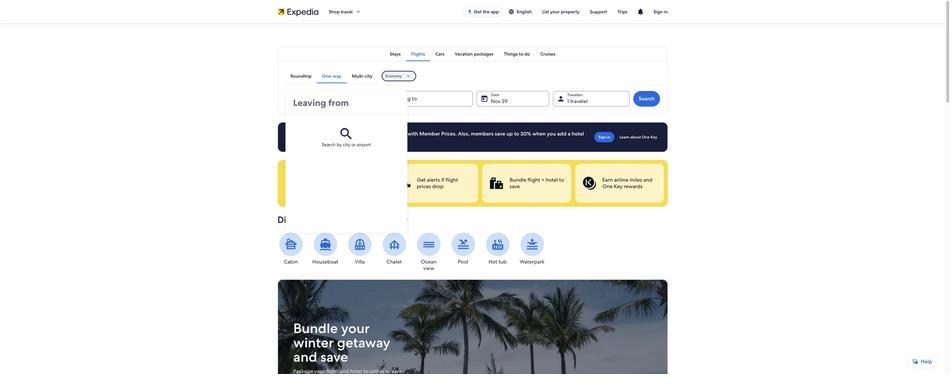 Task type: describe. For each thing, give the bounding box(es) containing it.
flight inside bundle flight + hotel to save
[[528, 177, 540, 183]]

pool button
[[450, 233, 477, 265]]

hot tub
[[489, 259, 507, 265]]

villa button
[[346, 233, 373, 265]]

trips link
[[612, 6, 633, 18]]

economy button
[[382, 71, 416, 81]]

bundle your winter getaway and save
[[293, 320, 390, 366]]

discover
[[278, 214, 313, 226]]

more
[[337, 130, 350, 137]]

earn
[[602, 177, 613, 183]]

0 vertical spatial one
[[642, 135, 650, 140]]

members
[[471, 130, 494, 137]]

when
[[532, 130, 546, 137]]

and inside earn airline miles and one key rewards
[[643, 177, 652, 183]]

0 horizontal spatial a
[[314, 137, 316, 144]]

things
[[504, 51, 518, 57]]

airport
[[357, 142, 371, 148]]

stay
[[391, 214, 408, 226]]

flight inside save 10% or more on over 100,000 hotels with member prices. also, members save up to 30% when you add a hotel to a flight
[[318, 137, 331, 144]]

multi-city link
[[347, 69, 378, 83]]

cabin button
[[278, 233, 304, 265]]

trips
[[618, 9, 628, 15]]

sign inside dropdown button
[[654, 9, 663, 15]]

hotels
[[392, 130, 406, 137]]

get alerts if flight prices drop
[[417, 177, 458, 190]]

miles
[[630, 177, 642, 183]]

waterpark
[[520, 259, 544, 265]]

download the app button image
[[467, 9, 473, 14]]

save 10% or more on over 100,000 hotels with member prices. also, members save up to 30% when you add a hotel to a flight
[[307, 130, 584, 144]]

view
[[423, 265, 434, 272]]

cruises
[[540, 51, 555, 57]]

cars link
[[430, 47, 450, 61]]

discover your new favorite stay
[[278, 214, 408, 226]]

2 out of 3 element
[[482, 164, 571, 203]]

prices
[[417, 183, 431, 190]]

about
[[630, 135, 641, 140]]

roundtrip
[[291, 73, 312, 79]]

29
[[502, 98, 508, 105]]

waterpark button
[[519, 233, 545, 265]]

small image
[[508, 9, 514, 15]]

search for search by city or airport
[[322, 142, 336, 148]]

multi-city
[[352, 73, 373, 79]]

flight inside "get alerts if flight prices drop"
[[445, 177, 458, 183]]

stays
[[390, 51, 401, 57]]

favorite
[[357, 214, 389, 226]]

sign inside bundle your winter getaway and save main content
[[598, 135, 606, 140]]

list
[[542, 9, 549, 15]]

shop travel
[[329, 9, 353, 15]]

hotel inside bundle flight + hotel to save
[[546, 177, 558, 183]]

tab list containing stays
[[278, 47, 668, 61]]

100,000
[[370, 130, 391, 137]]

cruises link
[[535, 47, 561, 61]]

english button
[[503, 6, 537, 18]]

save for bundle flight + hotel to save
[[510, 183, 520, 190]]

learn
[[620, 135, 630, 140]]

1 out of 3 element
[[389, 164, 478, 203]]

and inside bundle your winter getaway and save
[[293, 348, 317, 366]]

bundle for bundle flight + hotel to save
[[510, 177, 526, 183]]

economy
[[386, 73, 402, 79]]

pool
[[458, 259, 468, 265]]

one inside earn airline miles and one key rewards
[[602, 183, 613, 190]]

support
[[590, 9, 607, 15]]

bundle flight + hotel to save
[[510, 177, 564, 190]]

villa
[[355, 259, 365, 265]]

get for get the app
[[474, 9, 482, 15]]

cars
[[435, 51, 444, 57]]

expedia logo image
[[278, 7, 319, 16]]

traveler
[[570, 98, 588, 105]]

things to do link
[[499, 47, 535, 61]]

houseboat
[[312, 259, 338, 265]]

sign in inside sign in dropdown button
[[654, 9, 668, 15]]

airline
[[614, 177, 628, 183]]

rewards
[[624, 183, 642, 190]]

houseboat button
[[312, 233, 339, 265]]

shop travel button
[[324, 4, 366, 20]]

also,
[[458, 130, 470, 137]]

your for list
[[550, 9, 560, 15]]

save
[[307, 130, 319, 137]]

to inside things to do link
[[519, 51, 523, 57]]

to right up
[[514, 130, 519, 137]]

to left 10%
[[307, 137, 312, 144]]

list your property
[[542, 9, 580, 15]]

hot
[[489, 259, 497, 265]]

if
[[441, 177, 444, 183]]

stays link
[[385, 47, 406, 61]]

sign in link
[[594, 132, 614, 142]]



Task type: vqa. For each thing, say whether or not it's contained in the screenshot.
main content
no



Task type: locate. For each thing, give the bounding box(es) containing it.
get the app
[[474, 9, 499, 15]]

2 horizontal spatial flight
[[528, 177, 540, 183]]

1 horizontal spatial a
[[568, 130, 570, 137]]

0 vertical spatial sign in
[[654, 9, 668, 15]]

sign
[[654, 9, 663, 15], [598, 135, 606, 140]]

get left "alerts"
[[417, 177, 426, 183]]

bundle your winter getaway and save main content
[[0, 23, 945, 374]]

0 horizontal spatial get
[[417, 177, 426, 183]]

city right by
[[343, 142, 350, 148]]

tab list containing roundtrip
[[285, 69, 378, 83]]

your inside the list your property link
[[550, 9, 560, 15]]

save inside save 10% or more on over 100,000 hotels with member prices. also, members save up to 30% when you add a hotel to a flight
[[495, 130, 505, 137]]

0 vertical spatial and
[[643, 177, 652, 183]]

1 vertical spatial save
[[510, 183, 520, 190]]

tub
[[499, 259, 507, 265]]

or inside save 10% or more on over 100,000 hotels with member prices. also, members save up to 30% when you add a hotel to a flight
[[331, 130, 336, 137]]

1 traveler
[[567, 98, 588, 105]]

to right "+"
[[559, 177, 564, 183]]

up
[[507, 130, 513, 137]]

key right 'earn'
[[614, 183, 623, 190]]

1 horizontal spatial key
[[651, 135, 657, 140]]

0 vertical spatial hotel
[[572, 130, 584, 137]]

1 horizontal spatial and
[[643, 177, 652, 183]]

1 vertical spatial key
[[614, 183, 623, 190]]

3 out of 3 element
[[575, 164, 664, 203]]

save inside bundle flight + hotel to save
[[510, 183, 520, 190]]

hotel right "+"
[[546, 177, 558, 183]]

1 vertical spatial tab list
[[285, 69, 378, 83]]

in inside main content
[[607, 135, 611, 140]]

1 vertical spatial in
[[607, 135, 611, 140]]

0 horizontal spatial your
[[315, 214, 334, 226]]

winter
[[293, 334, 334, 352]]

flight left by
[[318, 137, 331, 144]]

list your property link
[[537, 6, 585, 18]]

1 vertical spatial one
[[602, 183, 613, 190]]

0 horizontal spatial hotel
[[546, 177, 558, 183]]

0 horizontal spatial sign in
[[598, 135, 611, 140]]

0 vertical spatial city
[[365, 73, 373, 79]]

search inside button
[[639, 95, 655, 102]]

key right about
[[651, 135, 657, 140]]

city left economy
[[365, 73, 373, 79]]

0 vertical spatial get
[[474, 9, 482, 15]]

0 horizontal spatial flight
[[318, 137, 331, 144]]

key
[[651, 135, 657, 140], [614, 183, 623, 190]]

search
[[639, 95, 655, 102], [322, 142, 336, 148]]

bundle inside bundle your winter getaway and save
[[293, 320, 338, 338]]

10%
[[320, 130, 330, 137]]

2 horizontal spatial save
[[510, 183, 520, 190]]

hotel
[[572, 130, 584, 137], [546, 177, 558, 183]]

1 horizontal spatial get
[[474, 9, 482, 15]]

0 horizontal spatial one
[[602, 183, 613, 190]]

1 vertical spatial your
[[315, 214, 334, 226]]

support link
[[585, 6, 612, 18]]

or right 10%
[[331, 130, 336, 137]]

roundtrip link
[[285, 69, 317, 83]]

a left 10%
[[314, 137, 316, 144]]

or
[[331, 130, 336, 137], [351, 142, 356, 148]]

vacation
[[455, 51, 473, 57]]

1 horizontal spatial in
[[664, 9, 668, 15]]

sign right communication center icon
[[654, 9, 663, 15]]

to inside bundle flight + hotel to save
[[559, 177, 564, 183]]

property
[[561, 9, 580, 15]]

trailing image
[[355, 9, 361, 15]]

0 vertical spatial tab list
[[278, 47, 668, 61]]

0 horizontal spatial or
[[331, 130, 336, 137]]

chalet button
[[381, 233, 408, 265]]

a right add
[[568, 130, 570, 137]]

save for bundle your winter getaway and save
[[320, 348, 348, 366]]

0 horizontal spatial and
[[293, 348, 317, 366]]

bundle
[[510, 177, 526, 183], [293, 320, 338, 338]]

hotel inside save 10% or more on over 100,000 hotels with member prices. also, members save up to 30% when you add a hotel to a flight
[[572, 130, 584, 137]]

in
[[664, 9, 668, 15], [607, 135, 611, 140]]

0 vertical spatial or
[[331, 130, 336, 137]]

in inside dropdown button
[[664, 9, 668, 15]]

flight right if
[[445, 177, 458, 183]]

cabin
[[284, 259, 298, 265]]

0 horizontal spatial bundle
[[293, 320, 338, 338]]

1 horizontal spatial save
[[495, 130, 505, 137]]

1 vertical spatial hotel
[[546, 177, 558, 183]]

0 vertical spatial bundle
[[510, 177, 526, 183]]

app
[[491, 9, 499, 15]]

Leaving from text field
[[285, 91, 407, 114]]

sign in left learn
[[598, 135, 611, 140]]

sign left learn
[[598, 135, 606, 140]]

sign in button
[[648, 4, 673, 20]]

1
[[567, 98, 569, 105]]

0 horizontal spatial in
[[607, 135, 611, 140]]

search for search
[[639, 95, 655, 102]]

0 horizontal spatial save
[[320, 348, 348, 366]]

travel sale activities deals image
[[278, 280, 668, 374]]

1 horizontal spatial your
[[341, 320, 370, 338]]

get right the download the app button icon
[[474, 9, 482, 15]]

search by city or airport
[[322, 142, 371, 148]]

0 horizontal spatial search
[[322, 142, 336, 148]]

travel
[[341, 9, 353, 15]]

one left airline
[[602, 183, 613, 190]]

one right about
[[642, 135, 650, 140]]

1 vertical spatial search
[[322, 142, 336, 148]]

1 vertical spatial or
[[351, 142, 356, 148]]

vacation packages link
[[450, 47, 499, 61]]

your inside bundle your winter getaway and save
[[341, 320, 370, 338]]

communication center icon image
[[637, 8, 644, 16]]

earn airline miles and one key rewards
[[602, 177, 652, 190]]

flights link
[[406, 47, 430, 61]]

your
[[550, 9, 560, 15], [315, 214, 334, 226], [341, 320, 370, 338]]

1 vertical spatial sign in
[[598, 135, 611, 140]]

one-way
[[322, 73, 342, 79]]

0 vertical spatial sign
[[654, 9, 663, 15]]

1 horizontal spatial sign in
[[654, 9, 668, 15]]

vacation packages
[[455, 51, 494, 57]]

0 horizontal spatial key
[[614, 183, 623, 190]]

get
[[474, 9, 482, 15], [417, 177, 426, 183]]

ocean
[[421, 259, 436, 265]]

english
[[517, 9, 532, 15]]

get inside "get alerts if flight prices drop"
[[417, 177, 426, 183]]

1 horizontal spatial flight
[[445, 177, 458, 183]]

1 horizontal spatial search
[[639, 95, 655, 102]]

hotel right add
[[572, 130, 584, 137]]

nov 29 button
[[477, 91, 549, 107]]

tab list
[[278, 47, 668, 61], [285, 69, 378, 83]]

by
[[337, 142, 342, 148]]

0 vertical spatial search
[[639, 95, 655, 102]]

2 vertical spatial save
[[320, 348, 348, 366]]

add
[[557, 130, 566, 137]]

30%
[[520, 130, 531, 137]]

1 vertical spatial city
[[343, 142, 350, 148]]

get for get alerts if flight prices drop
[[417, 177, 426, 183]]

1 horizontal spatial sign
[[654, 9, 663, 15]]

city inside tab list
[[365, 73, 373, 79]]

0 horizontal spatial city
[[343, 142, 350, 148]]

bundle inside bundle flight + hotel to save
[[510, 177, 526, 183]]

way
[[333, 73, 342, 79]]

with
[[408, 130, 418, 137]]

to left do
[[519, 51, 523, 57]]

learn about one key link
[[617, 132, 660, 142]]

+
[[541, 177, 544, 183]]

ocean view
[[421, 259, 436, 272]]

packages
[[474, 51, 494, 57]]

shop
[[329, 9, 340, 15]]

things to do
[[504, 51, 530, 57]]

prices.
[[441, 130, 457, 137]]

1 vertical spatial and
[[293, 348, 317, 366]]

sign in inside sign in link
[[598, 135, 611, 140]]

0 vertical spatial key
[[651, 135, 657, 140]]

or left airport
[[351, 142, 356, 148]]

0 horizontal spatial sign
[[598, 135, 606, 140]]

2 vertical spatial your
[[341, 320, 370, 338]]

member
[[419, 130, 440, 137]]

0 vertical spatial your
[[550, 9, 560, 15]]

in left learn
[[607, 135, 611, 140]]

1 horizontal spatial city
[[365, 73, 373, 79]]

bundle for bundle your winter getaway and save
[[293, 320, 338, 338]]

sign in right communication center icon
[[654, 9, 668, 15]]

nov
[[491, 98, 501, 105]]

1 vertical spatial sign
[[598, 135, 606, 140]]

do
[[524, 51, 530, 57]]

your for discover
[[315, 214, 334, 226]]

to
[[519, 51, 523, 57], [514, 130, 519, 137], [307, 137, 312, 144], [559, 177, 564, 183]]

learn about one key
[[620, 135, 657, 140]]

key inside earn airline miles and one key rewards
[[614, 183, 623, 190]]

one-
[[322, 73, 333, 79]]

on
[[351, 130, 357, 137]]

1 horizontal spatial bundle
[[510, 177, 526, 183]]

flight left "+"
[[528, 177, 540, 183]]

1 vertical spatial bundle
[[293, 320, 338, 338]]

0 vertical spatial in
[[664, 9, 668, 15]]

1 horizontal spatial one
[[642, 135, 650, 140]]

hot tub button
[[484, 233, 511, 265]]

1 vertical spatial get
[[417, 177, 426, 183]]

0 vertical spatial save
[[495, 130, 505, 137]]

save inside bundle your winter getaway and save
[[320, 348, 348, 366]]

your for bundle
[[341, 320, 370, 338]]

2 horizontal spatial your
[[550, 9, 560, 15]]

in right communication center icon
[[664, 9, 668, 15]]

alerts
[[427, 177, 440, 183]]

1 horizontal spatial hotel
[[572, 130, 584, 137]]

flights
[[411, 51, 425, 57]]

1 horizontal spatial or
[[351, 142, 356, 148]]

get the app link
[[463, 7, 503, 17]]

1 traveler button
[[553, 91, 630, 107]]

drop
[[432, 183, 443, 190]]

one
[[642, 135, 650, 140], [602, 183, 613, 190]]



